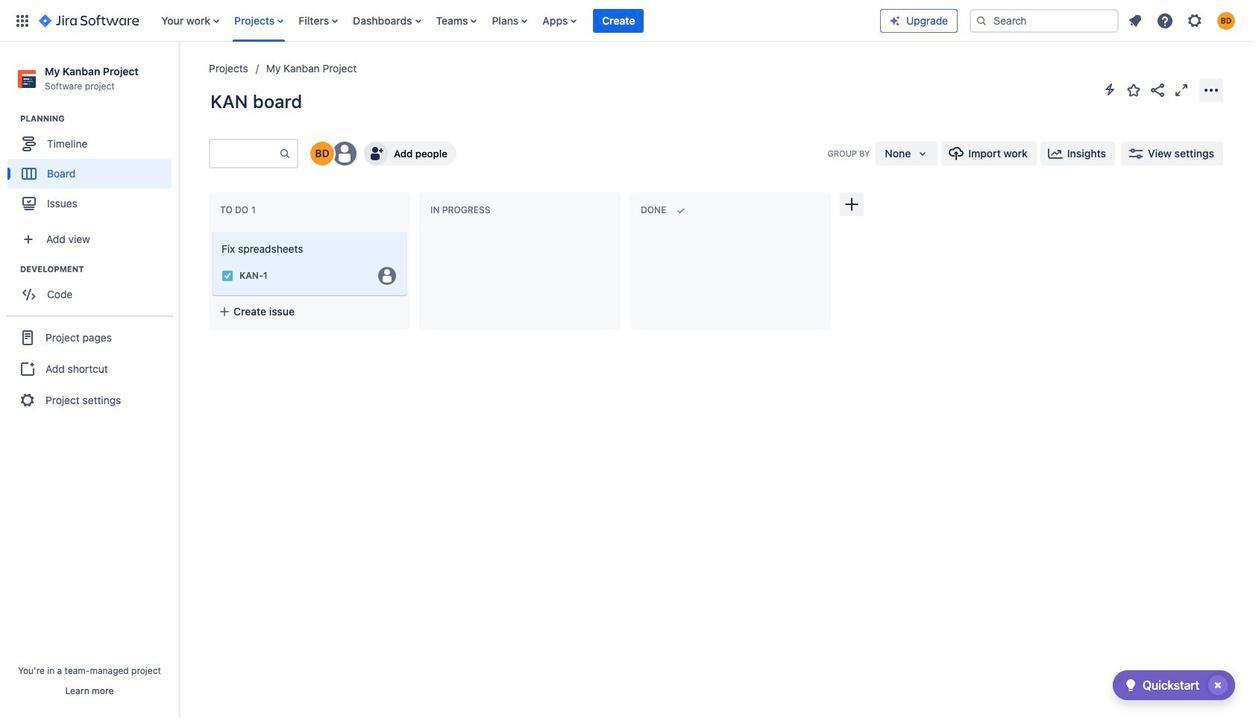 Task type: locate. For each thing, give the bounding box(es) containing it.
0 vertical spatial heading
[[20, 113, 178, 125]]

add people image
[[367, 145, 385, 163]]

group for development image
[[7, 264, 178, 314]]

task image
[[222, 270, 234, 282]]

group
[[7, 113, 178, 223], [7, 264, 178, 314], [6, 316, 173, 422]]

1 heading from the top
[[20, 113, 178, 125]]

help image
[[1157, 12, 1175, 29]]

more actions image
[[1203, 81, 1221, 99]]

banner
[[0, 0, 1254, 42]]

1 vertical spatial heading
[[20, 264, 178, 276]]

sidebar element
[[0, 42, 179, 719]]

0 horizontal spatial list
[[154, 0, 881, 41]]

development image
[[2, 261, 20, 279]]

star kan board image
[[1125, 81, 1143, 99]]

heading for group related to "planning" 'image'
[[20, 113, 178, 125]]

list item
[[594, 0, 644, 41]]

import image
[[948, 145, 966, 163]]

planning image
[[2, 110, 20, 128]]

search image
[[976, 15, 988, 26]]

list
[[154, 0, 881, 41], [1122, 7, 1245, 34]]

sidebar navigation image
[[163, 60, 196, 90]]

0 vertical spatial group
[[7, 113, 178, 223]]

notifications image
[[1127, 12, 1145, 29]]

2 heading from the top
[[20, 264, 178, 276]]

primary element
[[9, 0, 881, 41]]

None search field
[[970, 9, 1119, 32]]

1 horizontal spatial list
[[1122, 7, 1245, 34]]

1 vertical spatial group
[[7, 264, 178, 314]]

2 vertical spatial group
[[6, 316, 173, 422]]

jira software image
[[39, 12, 139, 29], [39, 12, 139, 29]]

heading
[[20, 113, 178, 125], [20, 264, 178, 276]]

Search this board text field
[[210, 140, 279, 167]]



Task type: describe. For each thing, give the bounding box(es) containing it.
automations menu button icon image
[[1102, 81, 1119, 99]]

your profile and settings image
[[1218, 12, 1236, 29]]

create issue image
[[202, 222, 220, 240]]

view settings image
[[1128, 145, 1146, 163]]

create column image
[[843, 196, 861, 213]]

dismiss quickstart image
[[1207, 674, 1231, 698]]

check image
[[1122, 677, 1140, 695]]

settings image
[[1187, 12, 1204, 29]]

heading for group related to development image
[[20, 264, 178, 276]]

group for "planning" 'image'
[[7, 113, 178, 223]]

Search field
[[970, 9, 1119, 32]]

appswitcher icon image
[[13, 12, 31, 29]]

to do element
[[220, 205, 259, 216]]

enter full screen image
[[1173, 81, 1191, 99]]



Task type: vqa. For each thing, say whether or not it's contained in the screenshot.
'heading' related to GROUP related to "DEVELOPMENT" IMAGE at the left of the page
no



